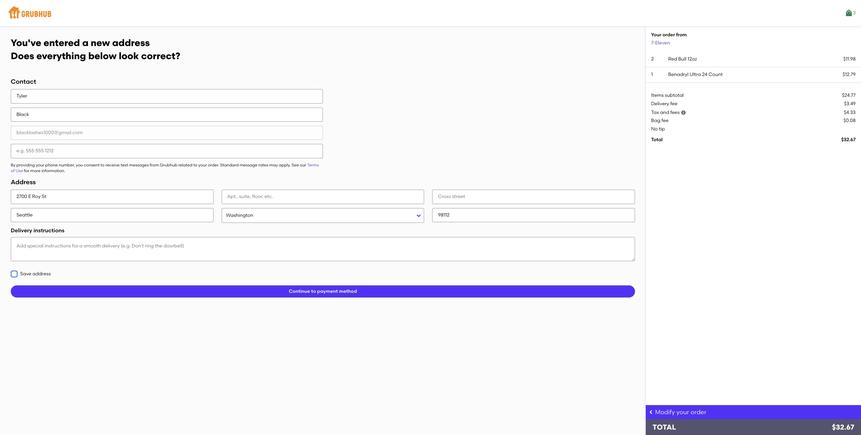 Task type: describe. For each thing, give the bounding box(es) containing it.
0 horizontal spatial address
[[32, 271, 51, 277]]

delivery for delivery instructions
[[11, 227, 32, 234]]

contact
[[11, 78, 36, 86]]

grubhub
[[160, 163, 177, 167]]

red bull 12oz
[[668, 56, 697, 62]]

continue
[[289, 289, 310, 295]]

payment
[[317, 289, 338, 295]]

terms of use
[[11, 163, 319, 173]]

delivery instructions
[[11, 227, 64, 234]]

apply.
[[279, 163, 291, 167]]

use
[[16, 169, 23, 173]]

fee for delivery fee
[[671, 101, 678, 107]]

7-eleven link
[[651, 40, 670, 46]]

below
[[88, 50, 117, 61]]

1 horizontal spatial order
[[691, 409, 707, 416]]

method
[[339, 289, 357, 295]]

text
[[121, 163, 128, 167]]

information.
[[41, 169, 65, 173]]

tax
[[651, 110, 659, 115]]

2
[[651, 56, 654, 62]]

1 horizontal spatial to
[[193, 163, 197, 167]]

receive
[[106, 163, 120, 167]]

number,
[[59, 163, 75, 167]]

providing
[[16, 163, 35, 167]]

and
[[660, 110, 669, 115]]

terms of use link
[[11, 163, 319, 173]]

by providing your phone number, you consent to receive text messages from grubhub related to your order. standard message rates may apply. see our
[[11, 163, 307, 167]]

tax and fees
[[651, 110, 680, 115]]

you've
[[11, 37, 41, 48]]

Cross street text field
[[432, 190, 635, 204]]

1 horizontal spatial your
[[198, 163, 207, 167]]

related
[[178, 163, 193, 167]]

your
[[651, 32, 662, 38]]

your order from 7-eleven
[[651, 32, 687, 46]]

save
[[20, 271, 31, 277]]

$11.98
[[844, 56, 856, 62]]

standard
[[220, 163, 239, 167]]

red
[[668, 56, 677, 62]]

3 button
[[845, 7, 856, 19]]

address
[[11, 178, 36, 186]]

modify your order
[[655, 409, 707, 416]]

Last name text field
[[11, 108, 323, 122]]

bag
[[651, 118, 661, 124]]

0 vertical spatial total
[[651, 137, 663, 143]]

main navigation navigation
[[0, 0, 861, 26]]

$12.79
[[843, 72, 856, 77]]

message
[[240, 163, 257, 167]]

Address 1 text field
[[11, 190, 214, 204]]

items
[[651, 93, 664, 98]]

you've entered a new address does everything below look correct?
[[11, 37, 180, 61]]

bull
[[679, 56, 687, 62]]

save address
[[20, 271, 51, 277]]

Delivery instructions text field
[[11, 237, 635, 262]]

eleven
[[656, 40, 670, 46]]

instructions
[[33, 227, 64, 234]]

1 vertical spatial $32.67
[[832, 423, 855, 432]]

0 horizontal spatial your
[[36, 163, 44, 167]]

correct?
[[141, 50, 180, 61]]



Task type: vqa. For each thing, say whether or not it's contained in the screenshot.
the bottom Fee
yes



Task type: locate. For each thing, give the bounding box(es) containing it.
1
[[651, 72, 653, 77]]

rates
[[258, 163, 268, 167]]

24
[[702, 72, 708, 77]]

ultra
[[690, 72, 701, 77]]

City text field
[[11, 208, 214, 222]]

delivery left 'instructions'
[[11, 227, 32, 234]]

tip
[[659, 126, 665, 132]]

$3.49
[[844, 101, 856, 107]]

a
[[82, 37, 88, 48]]

0 vertical spatial svg image
[[681, 110, 687, 115]]

may
[[269, 163, 278, 167]]

Phone telephone field
[[11, 144, 323, 158]]

12oz
[[688, 56, 697, 62]]

0 vertical spatial from
[[676, 32, 687, 38]]

order right modify
[[691, 409, 707, 416]]

3
[[853, 10, 856, 16]]

1 horizontal spatial address
[[112, 37, 150, 48]]

$32.67
[[842, 137, 856, 143], [832, 423, 855, 432]]

you
[[76, 163, 83, 167]]

1 vertical spatial delivery
[[11, 227, 32, 234]]

fee down subtotal
[[671, 101, 678, 107]]

1 vertical spatial svg image
[[12, 272, 16, 276]]

svg image
[[649, 410, 654, 415]]

benadryl ultra 24 count
[[668, 72, 723, 77]]

1 horizontal spatial svg image
[[681, 110, 687, 115]]

address up "look"
[[112, 37, 150, 48]]

terms
[[307, 163, 319, 167]]

your up for more information.
[[36, 163, 44, 167]]

0 vertical spatial fee
[[671, 101, 678, 107]]

your right modify
[[677, 409, 689, 416]]

phone
[[45, 163, 58, 167]]

our
[[300, 163, 306, 167]]

does
[[11, 50, 34, 61]]

$0.08
[[844, 118, 856, 124]]

1 vertical spatial order
[[691, 409, 707, 416]]

delivery
[[651, 101, 669, 107], [11, 227, 32, 234]]

0 horizontal spatial from
[[150, 163, 159, 167]]

First name text field
[[11, 89, 323, 104]]

entered
[[44, 37, 80, 48]]

0 horizontal spatial order
[[663, 32, 675, 38]]

by
[[11, 163, 15, 167]]

for
[[24, 169, 29, 173]]

continue to payment method button
[[11, 286, 635, 298]]

your left order.
[[198, 163, 207, 167]]

Zip text field
[[432, 208, 635, 222]]

fee for bag fee
[[662, 118, 669, 124]]

$24.77
[[842, 93, 856, 98]]

1 horizontal spatial fee
[[671, 101, 678, 107]]

2 horizontal spatial to
[[311, 289, 316, 295]]

$4.33
[[844, 110, 856, 115]]

see
[[292, 163, 299, 167]]

order up eleven
[[663, 32, 675, 38]]

svg image
[[681, 110, 687, 115], [12, 272, 16, 276]]

0 horizontal spatial svg image
[[12, 272, 16, 276]]

to right related
[[193, 163, 197, 167]]

order
[[663, 32, 675, 38], [691, 409, 707, 416]]

svg image left save
[[12, 272, 16, 276]]

of
[[11, 169, 15, 173]]

fees
[[671, 110, 680, 115]]

address inside you've entered a new address does everything below look correct?
[[112, 37, 150, 48]]

1 horizontal spatial from
[[676, 32, 687, 38]]

Email email field
[[11, 126, 323, 140]]

total down no tip at the right top
[[651, 137, 663, 143]]

from up bull
[[676, 32, 687, 38]]

to left payment
[[311, 289, 316, 295]]

delivery down items
[[651, 101, 669, 107]]

0 vertical spatial delivery
[[651, 101, 669, 107]]

delivery for delivery fee
[[651, 101, 669, 107]]

fee
[[671, 101, 678, 107], [662, 118, 669, 124]]

to inside button
[[311, 289, 316, 295]]

consent
[[84, 163, 100, 167]]

0 vertical spatial order
[[663, 32, 675, 38]]

total down modify
[[653, 423, 676, 432]]

total
[[651, 137, 663, 143], [653, 423, 676, 432]]

1 vertical spatial total
[[653, 423, 676, 432]]

messages
[[129, 163, 149, 167]]

to left 'receive'
[[101, 163, 105, 167]]

more
[[30, 169, 41, 173]]

7-
[[651, 40, 656, 46]]

for more information.
[[23, 169, 65, 173]]

new
[[91, 37, 110, 48]]

continue to payment method
[[289, 289, 357, 295]]

benadryl
[[668, 72, 689, 77]]

1 horizontal spatial delivery
[[651, 101, 669, 107]]

from left grubhub
[[150, 163, 159, 167]]

items subtotal
[[651, 93, 684, 98]]

0 horizontal spatial to
[[101, 163, 105, 167]]

bag fee
[[651, 118, 669, 124]]

from inside your order from 7-eleven
[[676, 32, 687, 38]]

2 horizontal spatial your
[[677, 409, 689, 416]]

no
[[651, 126, 658, 132]]

no tip
[[651, 126, 665, 132]]

everything
[[36, 50, 86, 61]]

1 vertical spatial from
[[150, 163, 159, 167]]

delivery fee
[[651, 101, 678, 107]]

subtotal
[[665, 93, 684, 98]]

0 horizontal spatial delivery
[[11, 227, 32, 234]]

address right save
[[32, 271, 51, 277]]

order.
[[208, 163, 219, 167]]

0 vertical spatial address
[[112, 37, 150, 48]]

modify
[[655, 409, 675, 416]]

Address 2 text field
[[222, 190, 424, 204]]

count
[[709, 72, 723, 77]]

svg image right fees
[[681, 110, 687, 115]]

look
[[119, 50, 139, 61]]

0 horizontal spatial fee
[[662, 118, 669, 124]]

fee down tax and fees
[[662, 118, 669, 124]]

order inside your order from 7-eleven
[[663, 32, 675, 38]]

your
[[36, 163, 44, 167], [198, 163, 207, 167], [677, 409, 689, 416]]

1 vertical spatial fee
[[662, 118, 669, 124]]

1 vertical spatial address
[[32, 271, 51, 277]]

to
[[101, 163, 105, 167], [193, 163, 197, 167], [311, 289, 316, 295]]

0 vertical spatial $32.67
[[842, 137, 856, 143]]

from
[[676, 32, 687, 38], [150, 163, 159, 167]]

address
[[112, 37, 150, 48], [32, 271, 51, 277]]



